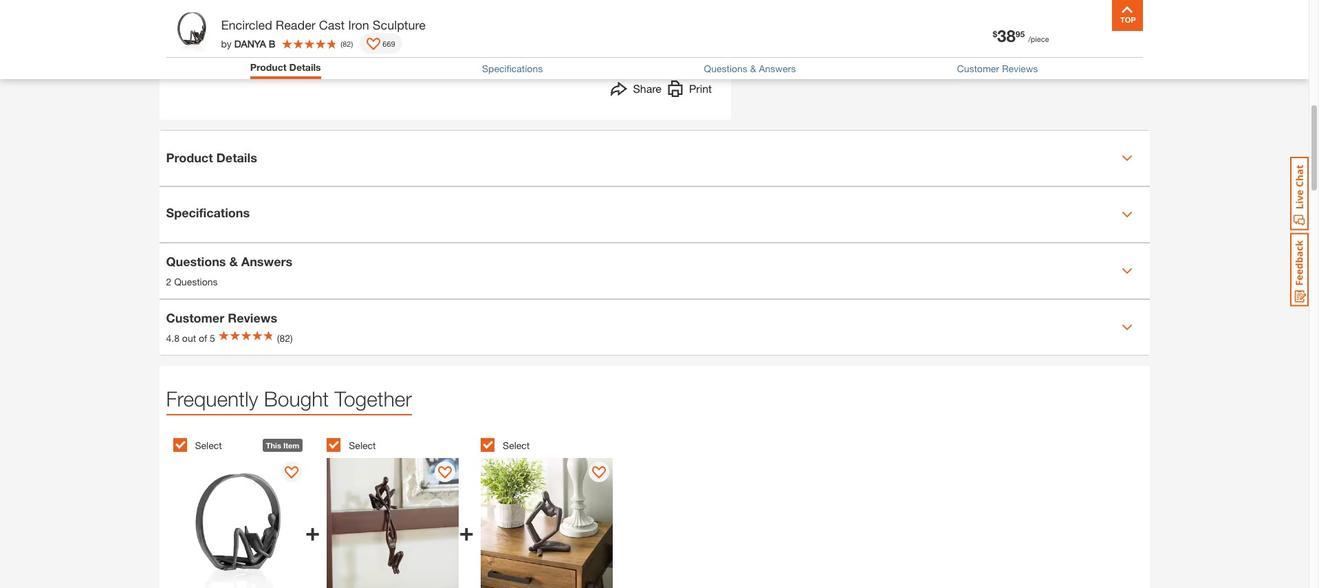 Task type: describe. For each thing, give the bounding box(es) containing it.
/piece
[[1028, 34, 1049, 43]]

$ 38 95 /piece
[[993, 26, 1049, 45]]

by
[[221, 37, 232, 49]]

questions for questions & answers 2 questions
[[166, 254, 226, 269]]

questions for questions & answers
[[704, 63, 748, 74]]

38
[[997, 26, 1016, 45]]

live chat image
[[1290, 157, 1309, 230]]

danya
[[234, 37, 266, 49]]

together
[[335, 386, 412, 410]]

frequently
[[166, 386, 258, 410]]

1 horizontal spatial specifications
[[482, 63, 543, 74]]

95
[[1016, 29, 1025, 39]]

this item
[[266, 441, 299, 449]]

4.8 out of 5
[[166, 332, 215, 344]]

7.75 in. modern thinking man iron sculpture image
[[481, 458, 613, 588]]

by danya b
[[221, 37, 275, 49]]

this
[[266, 441, 281, 449]]

1 caret image from the top
[[1121, 152, 1132, 163]]

1 caret image from the top
[[1121, 209, 1132, 220]]

encircled reader cast iron sculpture
[[221, 17, 426, 32]]

1 vertical spatial customer reviews
[[166, 310, 277, 325]]

2 caret image from the top
[[1121, 265, 1132, 276]]

print
[[689, 81, 712, 95]]

display image inside '669' dropdown button
[[367, 38, 381, 52]]

iron
[[348, 17, 369, 32]]

display image inside "1 / 3" group
[[285, 466, 298, 480]]

& for questions & answers
[[750, 63, 756, 74]]

1 vertical spatial product details
[[166, 150, 257, 165]]

)
[[351, 39, 353, 48]]

man lifting woman from ledge bronze sculpture image
[[327, 458, 459, 588]]

1 vertical spatial specifications
[[166, 205, 250, 220]]

cast
[[319, 17, 345, 32]]

bought
[[264, 386, 329, 410]]

encircled
[[221, 17, 272, 32]]

select for 3 / 3 group
[[503, 440, 530, 451]]

answers for questions & answers 2 questions
[[241, 254, 292, 269]]

questions & answers 2 questions
[[166, 254, 292, 287]]

(82)
[[277, 332, 293, 344]]

select for "1 / 3" group in the bottom left of the page
[[195, 440, 222, 451]]

top button
[[1112, 0, 1143, 31]]

0 horizontal spatial reviews
[[228, 310, 277, 325]]

b
[[269, 37, 275, 49]]

2
[[166, 276, 171, 287]]

share
[[633, 81, 662, 95]]



Task type: vqa. For each thing, say whether or not it's contained in the screenshot.
the right display image
yes



Task type: locate. For each thing, give the bounding box(es) containing it.
2 caret image from the top
[[1121, 322, 1132, 333]]

details
[[289, 61, 321, 73], [216, 150, 257, 165]]

0 horizontal spatial customer
[[166, 310, 224, 325]]

& for questions & answers 2 questions
[[229, 254, 238, 269]]

product
[[250, 61, 287, 73], [166, 150, 213, 165]]

2 select from the left
[[349, 440, 376, 451]]

2 horizontal spatial select
[[503, 440, 530, 451]]

caret image
[[1121, 152, 1132, 163], [1121, 265, 1132, 276]]

1 select from the left
[[195, 440, 222, 451]]

answers
[[759, 63, 796, 74], [241, 254, 292, 269]]

4.8
[[166, 332, 179, 344]]

1 horizontal spatial select
[[349, 440, 376, 451]]

print button
[[667, 80, 712, 100]]

feedback link image
[[1290, 232, 1309, 307]]

reviews down $ 38 95 /piece
[[1002, 63, 1038, 74]]

1 vertical spatial product
[[166, 150, 213, 165]]

select inside 3 / 3 group
[[503, 440, 530, 451]]

+ inside "1 / 3" group
[[305, 516, 320, 546]]

1 vertical spatial answers
[[241, 254, 292, 269]]

669
[[383, 39, 395, 48]]

1 vertical spatial caret image
[[1121, 265, 1132, 276]]

out
[[182, 332, 196, 344]]

customer
[[957, 63, 999, 74], [166, 310, 224, 325]]

0 horizontal spatial display image
[[367, 38, 381, 52]]

0 vertical spatial specifications
[[482, 63, 543, 74]]

display image inside 3 / 3 group
[[592, 466, 606, 480]]

0 vertical spatial caret image
[[1121, 209, 1132, 220]]

questions right 2
[[174, 276, 218, 287]]

$
[[993, 29, 997, 39]]

0 vertical spatial caret image
[[1121, 152, 1132, 163]]

1 horizontal spatial answers
[[759, 63, 796, 74]]

0 horizontal spatial product
[[166, 150, 213, 165]]

sculpture
[[373, 17, 426, 32]]

questions up the print
[[704, 63, 748, 74]]

( 82 )
[[341, 39, 353, 48]]

0 vertical spatial details
[[289, 61, 321, 73]]

select
[[195, 440, 222, 451], [349, 440, 376, 451], [503, 440, 530, 451]]

1 vertical spatial questions
[[166, 254, 226, 269]]

1 / 3 group
[[173, 430, 320, 588]]

specifications
[[482, 63, 543, 74], [166, 205, 250, 220]]

&
[[750, 63, 756, 74], [229, 254, 238, 269]]

0 horizontal spatial answers
[[241, 254, 292, 269]]

5
[[210, 332, 215, 344]]

questions
[[704, 63, 748, 74], [166, 254, 226, 269], [174, 276, 218, 287]]

0 vertical spatial answers
[[759, 63, 796, 74]]

answers for questions & answers
[[759, 63, 796, 74]]

1 horizontal spatial display image
[[592, 466, 606, 480]]

0 horizontal spatial details
[[216, 150, 257, 165]]

1 horizontal spatial &
[[750, 63, 756, 74]]

1 + from the left
[[305, 516, 320, 546]]

select for 2 / 3 group
[[349, 440, 376, 451]]

reader
[[276, 17, 316, 32]]

0 horizontal spatial &
[[229, 254, 238, 269]]

1 vertical spatial reviews
[[228, 310, 277, 325]]

0 vertical spatial display image
[[367, 38, 381, 52]]

customer reviews up "5"
[[166, 310, 277, 325]]

1 vertical spatial &
[[229, 254, 238, 269]]

1 display image from the left
[[285, 466, 298, 480]]

0 vertical spatial product
[[250, 61, 287, 73]]

1 horizontal spatial product
[[250, 61, 287, 73]]

1 vertical spatial customer
[[166, 310, 224, 325]]

questions & answers
[[704, 63, 796, 74]]

product details
[[250, 61, 321, 73], [166, 150, 257, 165]]

select inside "1 / 3" group
[[195, 440, 222, 451]]

select inside 2 / 3 group
[[349, 440, 376, 451]]

customer reviews down 38
[[957, 63, 1038, 74]]

2 + from the left
[[459, 516, 474, 546]]

1 horizontal spatial customer
[[957, 63, 999, 74]]

2 display image from the left
[[438, 466, 452, 480]]

2 / 3 group
[[327, 430, 474, 588]]

questions & answers button
[[704, 63, 796, 74], [704, 63, 796, 74]]

product details button
[[250, 61, 321, 76], [250, 61, 321, 73], [159, 130, 1150, 185]]

+ inside 2 / 3 group
[[459, 516, 474, 546]]

display image inside 2 / 3 group
[[438, 466, 452, 480]]

1 horizontal spatial +
[[459, 516, 474, 546]]

questions up 2
[[166, 254, 226, 269]]

of
[[199, 332, 207, 344]]

0 horizontal spatial +
[[305, 516, 320, 546]]

0 vertical spatial product details
[[250, 61, 321, 73]]

82
[[343, 39, 351, 48]]

reviews
[[1002, 63, 1038, 74], [228, 310, 277, 325]]

0 horizontal spatial select
[[195, 440, 222, 451]]

1 horizontal spatial display image
[[438, 466, 452, 480]]

1 vertical spatial details
[[216, 150, 257, 165]]

item
[[283, 441, 299, 449]]

0 vertical spatial questions
[[704, 63, 748, 74]]

+
[[305, 516, 320, 546], [459, 516, 474, 546]]

product image image
[[170, 7, 214, 52]]

3 / 3 group
[[481, 430, 628, 588]]

caret image
[[1121, 209, 1132, 220], [1121, 322, 1132, 333]]

669 button
[[360, 33, 402, 54]]

0 vertical spatial &
[[750, 63, 756, 74]]

display image
[[285, 466, 298, 480], [438, 466, 452, 480]]

3 select from the left
[[503, 440, 530, 451]]

& inside 'questions & answers 2 questions'
[[229, 254, 238, 269]]

customer reviews button
[[957, 63, 1038, 74], [957, 63, 1038, 74]]

reviews up (82)
[[228, 310, 277, 325]]

1 vertical spatial caret image
[[1121, 322, 1132, 333]]

0 horizontal spatial display image
[[285, 466, 298, 480]]

frequently bought together
[[166, 386, 412, 410]]

0 vertical spatial reviews
[[1002, 63, 1038, 74]]

1 horizontal spatial customer reviews
[[957, 63, 1038, 74]]

share button
[[611, 80, 662, 100]]

0 horizontal spatial customer reviews
[[166, 310, 277, 325]]

customer reviews
[[957, 63, 1038, 74], [166, 310, 277, 325]]

customer up 4.8 out of 5
[[166, 310, 224, 325]]

2 vertical spatial questions
[[174, 276, 218, 287]]

answers inside 'questions & answers 2 questions'
[[241, 254, 292, 269]]

display image
[[367, 38, 381, 52], [592, 466, 606, 480]]

1 horizontal spatial details
[[289, 61, 321, 73]]

(
[[341, 39, 343, 48]]

0 vertical spatial customer
[[957, 63, 999, 74]]

specifications button
[[482, 63, 543, 74], [482, 63, 543, 74], [159, 187, 1150, 242]]

0 horizontal spatial specifications
[[166, 205, 250, 220]]

customer down $
[[957, 63, 999, 74]]

1 vertical spatial display image
[[592, 466, 606, 480]]

0 vertical spatial customer reviews
[[957, 63, 1038, 74]]

1 horizontal spatial reviews
[[1002, 63, 1038, 74]]



